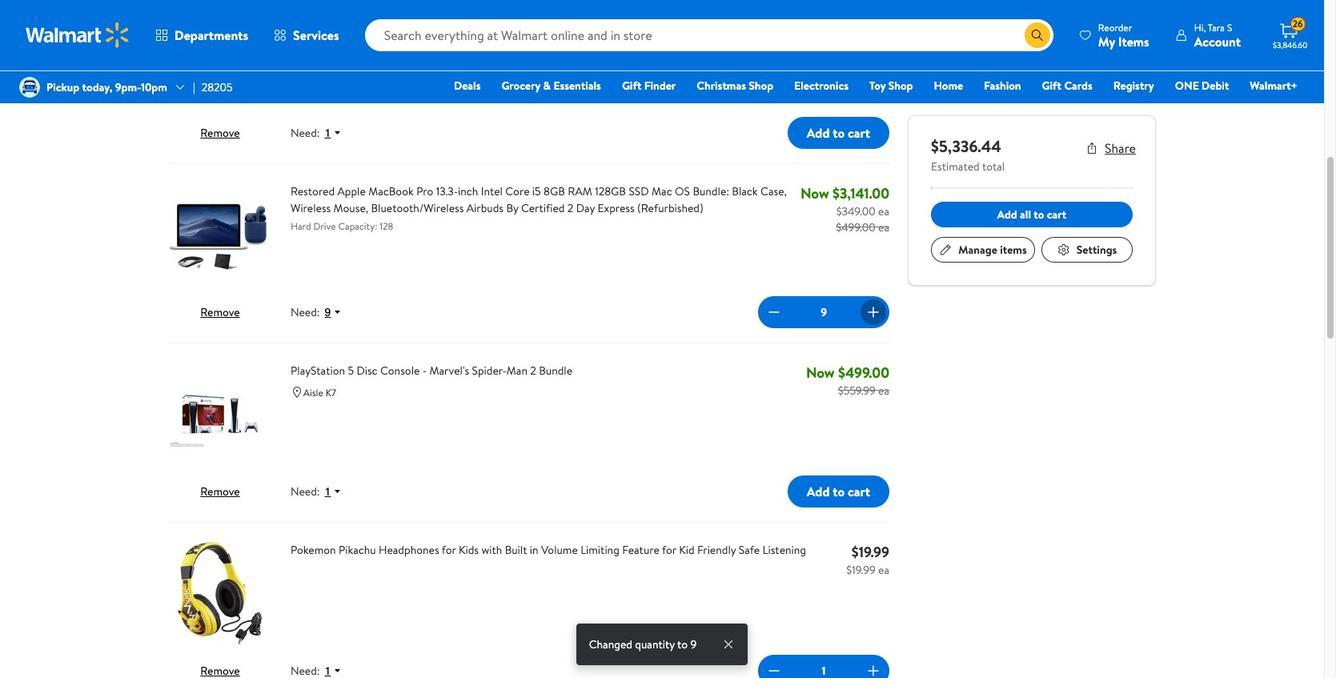 Task type: describe. For each thing, give the bounding box(es) containing it.
decrease quantity pokemon pikachu headphones for kids with built in volume limiting feature for kid friendly safe listening, current quantity 1 image
[[765, 662, 784, 678]]

tara
[[1208, 20, 1225, 34]]

grocery & essentials
[[502, 78, 601, 94]]

one debit link
[[1168, 77, 1237, 94]]

wrist
[[396, 24, 418, 37]]

$3,846.60
[[1273, 39, 1308, 50]]

home
[[934, 78, 963, 94]]

1 button
[[320, 664, 349, 678]]

add for now $499.00
[[807, 483, 830, 501]]

actual
[[291, 39, 317, 52]]

remove button for $279.00
[[200, 125, 240, 141]]

items
[[1000, 242, 1027, 258]]

need: for $499.00
[[291, 484, 320, 500]]

bundle
[[539, 363, 573, 379]]

gift for gift cards
[[1042, 78, 1062, 94]]

finder
[[644, 78, 676, 94]]

now $279.00 $429.00 ea
[[808, 4, 890, 40]]

pokemon
[[291, 542, 336, 558]]

add to cart for $279.00
[[807, 124, 870, 142]]

aluminum
[[500, 4, 549, 20]]

hi,
[[1195, 20, 1206, 34]]

departments button
[[143, 16, 261, 54]]

$499.00 inside now $3,141.00 $349.00 ea $499.00 ea
[[836, 220, 876, 236]]

- inside "apple watch series 8 gps 45mm midnight aluminum case with midnight sport band - m/l size: m/l fits 160-210mm wrist actual color: midnight"
[[704, 4, 708, 20]]

cards
[[1065, 78, 1093, 94]]

today,
[[82, 79, 112, 95]]

by
[[506, 201, 519, 217]]

departments
[[175, 26, 248, 44]]

toy shop
[[870, 78, 913, 94]]

macbook
[[368, 184, 414, 200]]

close image
[[723, 638, 735, 651]]

now for $279.00
[[808, 4, 837, 24]]

pokemon pikachu headphones for kids with built in volume limiting feature for kid friendly safe listening
[[291, 542, 806, 558]]

now $3,141.00 $349.00 ea $499.00 ea
[[801, 184, 890, 236]]

walmart+
[[1250, 78, 1298, 94]]

os
[[675, 184, 690, 200]]

0 horizontal spatial midnight
[[348, 39, 385, 52]]

$279.00
[[840, 4, 890, 24]]

$3,141.00
[[833, 184, 890, 204]]

gift finder
[[622, 78, 676, 94]]

share
[[1105, 139, 1136, 157]]

manage
[[959, 242, 998, 258]]

ssd
[[629, 184, 649, 200]]

deals
[[454, 78, 481, 94]]

built
[[505, 542, 527, 558]]

aisle k7
[[303, 386, 336, 400]]

128
[[380, 220, 393, 233]]

intel
[[481, 184, 503, 200]]

1 vertical spatial m/l
[[312, 24, 328, 37]]

decrease quantity restored apple macbook pro 13.3-inch intel core i5 8gb ram 128gb ssd mac os bundle: black case, wireless mouse, bluetooth/wireless airbuds by certified 2 day express (refurbished), current quantity 9 image
[[765, 303, 784, 322]]

$559.99
[[838, 383, 876, 399]]

aisle for aisle k15
[[303, 58, 323, 72]]

with inside 'link'
[[482, 542, 502, 558]]

playstation
[[291, 363, 345, 379]]

band
[[677, 4, 701, 20]]

cart inside button
[[1047, 207, 1067, 223]]

christmas shop link
[[690, 77, 781, 94]]

grocery
[[502, 78, 541, 94]]

gift for gift finder
[[622, 78, 642, 94]]

10pm
[[141, 79, 167, 95]]

pro
[[417, 184, 434, 200]]

fashion
[[984, 78, 1021, 94]]

remove for $499.00
[[200, 484, 240, 500]]

increase quantity restored apple macbook pro 13.3-inch intel core i5 8gb ram 128gb ssd mac os bundle: black case, wireless mouse, bluetooth/wireless airbuds by certified 2 day express (refurbished), current quantity 9 image
[[864, 303, 883, 322]]

now for $3,141.00
[[801, 184, 829, 204]]

christmas shop
[[697, 78, 774, 94]]

ea for $3,141.00
[[878, 204, 890, 220]]

safe
[[739, 542, 760, 558]]

settings button
[[1042, 237, 1133, 263]]

mouse,
[[334, 201, 368, 217]]

1 for $19.99
[[325, 665, 331, 678]]

watch
[[322, 4, 352, 20]]

add all to cart
[[998, 207, 1067, 223]]

inch
[[458, 184, 478, 200]]

reorder my items
[[1099, 20, 1150, 50]]

restored apple macbook pro 13.3-inch intel core i5 8gb ram 128gb ssd mac os bundle: black case, wireless mouse, bluetooth/wireless airbuds by certified 2 day express (refurbished) hard drive capacity: 128
[[291, 184, 787, 233]]

home link
[[927, 77, 971, 94]]

128gb
[[595, 184, 626, 200]]

case,
[[761, 184, 787, 200]]

apple watch series 8 gps 45mm midnight aluminum case with midnight sport band - m/l size: m/l fits 160-210mm wrist actual color: midnight
[[291, 4, 730, 52]]

1 for now $279.00
[[325, 127, 331, 140]]

gift finder link
[[615, 77, 683, 94]]

1 for from the left
[[442, 542, 456, 558]]

aisle k15
[[303, 58, 340, 72]]

add to cart for $499.00
[[807, 483, 870, 501]]

&
[[543, 78, 551, 94]]

gift cards link
[[1035, 77, 1100, 94]]

2 horizontal spatial 9
[[821, 305, 827, 321]]

apple watch series 8 gps 45mm midnight aluminum case with midnight sport band - m/l link
[[291, 4, 805, 21]]

series
[[355, 4, 384, 20]]

add for now $279.00
[[807, 124, 830, 142]]

volume
[[541, 542, 578, 558]]

2 need: from the top
[[291, 305, 320, 321]]

capacity:
[[338, 220, 377, 233]]

size:
[[291, 24, 309, 37]]

2 remove from the top
[[200, 305, 240, 321]]

k7
[[326, 386, 336, 400]]

listening
[[763, 542, 806, 558]]

Walmart Site-Wide search field
[[365, 19, 1054, 51]]

account
[[1195, 32, 1241, 50]]

spider-
[[472, 363, 507, 379]]

color:
[[320, 39, 346, 52]]

gift cards
[[1042, 78, 1093, 94]]

restored apple macbook pro 13.3-inch intel core i5 8gb ram 128gb ssd mac os bundle: black case, wireless mouse, bluetooth/wireless airbuds by certified 2 day express (refurbished) link
[[291, 184, 798, 217]]

items
[[1119, 32, 1150, 50]]

2 inside restored apple macbook pro 13.3-inch intel core i5 8gb ram 128gb ssd mac os bundle: black case, wireless mouse, bluetooth/wireless airbuds by certified 2 day express (refurbished) hard drive capacity: 128
[[568, 201, 574, 217]]

debit
[[1202, 78, 1229, 94]]

feature
[[622, 542, 660, 558]]

disc
[[357, 363, 378, 379]]

28205
[[202, 79, 233, 95]]

add inside button
[[998, 207, 1018, 223]]

increase quantity pokemon pikachu headphones for kids with built in volume limiting feature for kid friendly safe listening, current quantity 1 image
[[864, 662, 883, 678]]



Task type: vqa. For each thing, say whether or not it's contained in the screenshot.
the gifts in pet gifts button
no



Task type: locate. For each thing, give the bounding box(es) containing it.
 image
[[19, 77, 40, 98]]

m/l right band
[[711, 4, 730, 20]]

my
[[1099, 32, 1116, 50]]

1 1 from the top
[[325, 127, 331, 140]]

(refurbished)
[[637, 201, 704, 217]]

1 horizontal spatial 2
[[568, 201, 574, 217]]

1 vertical spatial $499.00
[[838, 363, 890, 383]]

add to cart button down electronics
[[788, 117, 890, 149]]

remove for $279.00
[[200, 125, 240, 141]]

core
[[506, 184, 530, 200]]

0 horizontal spatial 9
[[325, 306, 331, 319]]

with right case
[[578, 4, 599, 20]]

2 1 from the top
[[325, 486, 331, 498]]

1 vertical spatial 1
[[325, 486, 331, 498]]

k15
[[326, 58, 340, 72]]

ea
[[878, 24, 890, 40], [878, 204, 890, 220], [878, 220, 890, 236], [878, 383, 890, 399], [878, 562, 890, 578]]

aisle for aisle k7
[[303, 386, 323, 400]]

aisle left k15
[[303, 58, 323, 72]]

now inside now $3,141.00 $349.00 ea $499.00 ea
[[801, 184, 829, 204]]

black
[[732, 184, 758, 200]]

1 remove from the top
[[200, 125, 240, 141]]

1 gift from the left
[[622, 78, 642, 94]]

electronics link
[[787, 77, 856, 94]]

2 aisle from the top
[[303, 386, 323, 400]]

-
[[704, 4, 708, 20], [423, 363, 427, 379]]

1 vertical spatial with
[[482, 542, 502, 558]]

1 vertical spatial 1 button
[[320, 485, 349, 499]]

9 left close icon
[[691, 637, 697, 653]]

need: up pokemon in the left bottom of the page
[[291, 484, 320, 500]]

1 vertical spatial remove
[[200, 305, 240, 321]]

shop right christmas
[[749, 78, 774, 94]]

playstation 5 disc console - marvel's spider-man 2 bundle link
[[291, 363, 803, 380]]

limiting
[[581, 542, 620, 558]]

sport
[[647, 4, 674, 20]]

2 vertical spatial add
[[807, 483, 830, 501]]

need: up restored
[[291, 125, 320, 141]]

0 vertical spatial $499.00
[[836, 220, 876, 236]]

add to cart down electronics
[[807, 124, 870, 142]]

3 1 from the top
[[325, 665, 331, 678]]

0 vertical spatial remove
[[200, 125, 240, 141]]

1 vertical spatial add to cart button
[[788, 476, 890, 508]]

0 vertical spatial now
[[808, 4, 837, 24]]

marvel's
[[430, 363, 469, 379]]

cart right all
[[1047, 207, 1067, 223]]

1 horizontal spatial m/l
[[711, 4, 730, 20]]

0 vertical spatial apple
[[291, 4, 319, 20]]

0 horizontal spatial shop
[[749, 78, 774, 94]]

manage items
[[959, 242, 1027, 258]]

1 horizontal spatial 9
[[691, 637, 697, 653]]

one
[[1175, 78, 1199, 94]]

1 horizontal spatial gift
[[1042, 78, 1062, 94]]

- right "console"
[[423, 363, 427, 379]]

2 gift from the left
[[1042, 78, 1062, 94]]

3 remove from the top
[[200, 484, 240, 500]]

1 horizontal spatial apple
[[338, 184, 366, 200]]

search icon image
[[1031, 29, 1044, 42]]

- right band
[[704, 4, 708, 20]]

0 horizontal spatial with
[[482, 542, 502, 558]]

2 vertical spatial 1
[[325, 665, 331, 678]]

for left 'kids'
[[442, 542, 456, 558]]

3 need: from the top
[[291, 484, 320, 500]]

gift left cards
[[1042, 78, 1062, 94]]

$19.99 $19.99 ea
[[847, 542, 890, 578]]

1 vertical spatial now
[[801, 184, 829, 204]]

$499.00 inside now $499.00 $559.99 ea
[[838, 363, 890, 383]]

m/l left fits
[[312, 24, 328, 37]]

1 vertical spatial need:
[[291, 305, 320, 321]]

9pm-
[[115, 79, 141, 95]]

gift left finder
[[622, 78, 642, 94]]

1 vertical spatial add to cart
[[807, 483, 870, 501]]

for
[[442, 542, 456, 558], [662, 542, 677, 558]]

2 right man
[[530, 363, 536, 379]]

2 ea from the top
[[878, 204, 890, 220]]

1 vertical spatial apple
[[338, 184, 366, 200]]

1 horizontal spatial midnight
[[454, 4, 497, 20]]

1 1 button from the top
[[320, 126, 349, 141]]

pokemon pikachu headphones for kids with built in volume limiting feature for kid friendly safe listening link
[[291, 542, 830, 559]]

2 left day
[[568, 201, 574, 217]]

0 vertical spatial -
[[704, 4, 708, 20]]

kid
[[679, 542, 695, 558]]

bundle:
[[693, 184, 730, 200]]

cart for $499.00
[[848, 483, 870, 501]]

ea inside $19.99 $19.99 ea
[[878, 562, 890, 578]]

remove button for $499.00
[[200, 484, 240, 500]]

total
[[982, 159, 1005, 175]]

5 ea from the top
[[878, 562, 890, 578]]

1 horizontal spatial shop
[[889, 78, 913, 94]]

0 vertical spatial m/l
[[711, 4, 730, 20]]

2 vertical spatial cart
[[848, 483, 870, 501]]

2 vertical spatial need:
[[291, 484, 320, 500]]

fits
[[331, 24, 344, 37]]

cart down toy at top
[[848, 124, 870, 142]]

console
[[380, 363, 420, 379]]

0 vertical spatial 1 button
[[320, 126, 349, 141]]

2
[[568, 201, 574, 217], [530, 363, 536, 379]]

apple inside restored apple macbook pro 13.3-inch intel core i5 8gb ram 128gb ssd mac os bundle: black case, wireless mouse, bluetooth/wireless airbuds by certified 2 day express (refurbished) hard drive capacity: 128
[[338, 184, 366, 200]]

Search search field
[[365, 19, 1054, 51]]

210mm
[[364, 24, 394, 37]]

with right 'kids'
[[482, 542, 502, 558]]

1 button up pokemon in the left bottom of the page
[[320, 485, 349, 499]]

0 vertical spatial add
[[807, 124, 830, 142]]

| 28205
[[193, 79, 233, 95]]

3 ea from the top
[[878, 220, 890, 236]]

3 remove button from the top
[[200, 484, 240, 500]]

services
[[293, 26, 339, 44]]

add to cart up $19.99 $19.99 ea
[[807, 483, 870, 501]]

certified
[[521, 201, 565, 217]]

grocery & essentials link
[[494, 77, 609, 94]]

1 ea from the top
[[878, 24, 890, 40]]

1 add to cart button from the top
[[788, 117, 890, 149]]

$499.00 down $3,141.00
[[836, 220, 876, 236]]

$5,336.44
[[931, 135, 1002, 157]]

walmart image
[[26, 22, 130, 48]]

hi, tara s account
[[1195, 20, 1241, 50]]

0 horizontal spatial gift
[[622, 78, 642, 94]]

1 vertical spatial cart
[[1047, 207, 1067, 223]]

now for $499.00
[[806, 363, 835, 383]]

remove button
[[200, 125, 240, 141], [200, 305, 240, 321], [200, 484, 240, 500]]

0 vertical spatial add to cart
[[807, 124, 870, 142]]

headphones
[[379, 542, 439, 558]]

1 button for now $279.00
[[320, 126, 349, 141]]

0 horizontal spatial for
[[442, 542, 456, 558]]

aisle left k7
[[303, 386, 323, 400]]

ram
[[568, 184, 592, 200]]

now left $559.99 at right
[[806, 363, 835, 383]]

day
[[576, 201, 595, 217]]

1 add to cart from the top
[[807, 124, 870, 142]]

1 aisle from the top
[[303, 58, 323, 72]]

add to cart button up $19.99 $19.99 ea
[[788, 476, 890, 508]]

0 vertical spatial cart
[[848, 124, 870, 142]]

changed
[[589, 637, 633, 653]]

0 vertical spatial with
[[578, 4, 599, 20]]

add to cart button for $279.00
[[788, 117, 890, 149]]

1 vertical spatial -
[[423, 363, 427, 379]]

cart up $19.99 $19.99 ea
[[848, 483, 870, 501]]

0 vertical spatial 2
[[568, 201, 574, 217]]

2 vertical spatial remove button
[[200, 484, 240, 500]]

2 horizontal spatial midnight
[[601, 4, 645, 20]]

4 ea from the top
[[878, 383, 890, 399]]

walmart+ link
[[1243, 77, 1305, 94]]

shop for toy shop
[[889, 78, 913, 94]]

midnight right 45mm
[[454, 4, 497, 20]]

0 horizontal spatial m/l
[[312, 24, 328, 37]]

$499.00 down "increase quantity restored apple macbook pro 13.3-inch intel core i5 8gb ram 128gb ssd mac os bundle: black case, wireless mouse, bluetooth/wireless airbuds by certified 2 day express (refurbished), current quantity 9" icon
[[838, 363, 890, 383]]

estimated
[[931, 159, 980, 175]]

9
[[821, 305, 827, 321], [325, 306, 331, 319], [691, 637, 697, 653]]

now left $279.00
[[808, 4, 837, 24]]

9 inside dropdown button
[[325, 306, 331, 319]]

13.3-
[[436, 184, 458, 200]]

ea inside now $279.00 $429.00 ea
[[878, 24, 890, 40]]

cart for $279.00
[[848, 124, 870, 142]]

1 vertical spatial remove button
[[200, 305, 240, 321]]

express
[[598, 201, 635, 217]]

ea inside now $499.00 $559.99 ea
[[878, 383, 890, 399]]

pickup today, 9pm-10pm
[[46, 79, 167, 95]]

friendly
[[697, 542, 736, 558]]

1 button up restored
[[320, 126, 349, 141]]

apple
[[291, 4, 319, 20], [338, 184, 366, 200]]

1 inside 1 popup button
[[325, 665, 331, 678]]

reorder
[[1099, 20, 1133, 34]]

2 vertical spatial now
[[806, 363, 835, 383]]

add to cart button for $499.00
[[788, 476, 890, 508]]

1 horizontal spatial -
[[704, 4, 708, 20]]

midnight left sport
[[601, 4, 645, 20]]

apple up mouse,
[[338, 184, 366, 200]]

settings
[[1077, 242, 1117, 258]]

in
[[530, 542, 539, 558]]

2 add to cart button from the top
[[788, 476, 890, 508]]

9 up playstation
[[325, 306, 331, 319]]

now inside now $279.00 $429.00 ea
[[808, 4, 837, 24]]

now $499.00 $559.99 ea
[[806, 363, 890, 399]]

2 shop from the left
[[889, 78, 913, 94]]

add all to cart button
[[931, 202, 1133, 227]]

0 horizontal spatial -
[[423, 363, 427, 379]]

2 vertical spatial remove
[[200, 484, 240, 500]]

2 add to cart from the top
[[807, 483, 870, 501]]

manage items button
[[931, 237, 1035, 263]]

0 vertical spatial remove button
[[200, 125, 240, 141]]

1 vertical spatial add
[[998, 207, 1018, 223]]

1 vertical spatial aisle
[[303, 386, 323, 400]]

9 left "increase quantity restored apple macbook pro 13.3-inch intel core i5 8gb ram 128gb ssd mac os bundle: black case, wireless mouse, bluetooth/wireless airbuds by certified 2 day express (refurbished), current quantity 9" icon
[[821, 305, 827, 321]]

for left kid
[[662, 542, 677, 558]]

to inside button
[[1034, 207, 1045, 223]]

shop right toy at top
[[889, 78, 913, 94]]

pickup
[[46, 79, 79, 95]]

2 for from the left
[[662, 542, 677, 558]]

0 vertical spatial aisle
[[303, 58, 323, 72]]

0 vertical spatial need:
[[291, 125, 320, 141]]

midnight down 160-
[[348, 39, 385, 52]]

1 vertical spatial 2
[[530, 363, 536, 379]]

1
[[325, 127, 331, 140], [325, 486, 331, 498], [325, 665, 331, 678]]

26
[[1293, 17, 1303, 31]]

all
[[1020, 207, 1031, 223]]

9 button
[[320, 305, 349, 320]]

need: up playstation
[[291, 305, 320, 321]]

$5,336.44 estimated total
[[931, 135, 1005, 175]]

apple up size:
[[291, 4, 319, 20]]

|
[[193, 79, 195, 95]]

restored
[[291, 184, 335, 200]]

1 shop from the left
[[749, 78, 774, 94]]

1 horizontal spatial for
[[662, 542, 677, 558]]

drive
[[313, 220, 336, 233]]

shop
[[749, 78, 774, 94], [889, 78, 913, 94]]

now inside now $499.00 $559.99 ea
[[806, 363, 835, 383]]

2 1 button from the top
[[320, 485, 349, 499]]

1 horizontal spatial with
[[578, 4, 599, 20]]

2 remove button from the top
[[200, 305, 240, 321]]

hard
[[291, 220, 311, 233]]

0 horizontal spatial apple
[[291, 4, 319, 20]]

0 horizontal spatial 2
[[530, 363, 536, 379]]

now right the case, in the top right of the page
[[801, 184, 829, 204]]

registry
[[1114, 78, 1155, 94]]

m/l
[[711, 4, 730, 20], [312, 24, 328, 37]]

shop for christmas shop
[[749, 78, 774, 94]]

ea for $279.00
[[878, 24, 890, 40]]

45mm
[[420, 4, 451, 20]]

1 for now $499.00
[[325, 486, 331, 498]]

5
[[348, 363, 354, 379]]

8gb
[[544, 184, 565, 200]]

with inside "apple watch series 8 gps 45mm midnight aluminum case with midnight sport band - m/l size: m/l fits 160-210mm wrist actual color: midnight"
[[578, 4, 599, 20]]

1 remove button from the top
[[200, 125, 240, 141]]

0 vertical spatial 1
[[325, 127, 331, 140]]

0 vertical spatial add to cart button
[[788, 117, 890, 149]]

services button
[[261, 16, 352, 54]]

need: for $279.00
[[291, 125, 320, 141]]

ea for $499.00
[[878, 383, 890, 399]]

1 button for now $499.00
[[320, 485, 349, 499]]

160-
[[346, 24, 364, 37]]

cart
[[848, 124, 870, 142], [1047, 207, 1067, 223], [848, 483, 870, 501]]

apple inside "apple watch series 8 gps 45mm midnight aluminum case with midnight sport band - m/l size: m/l fits 160-210mm wrist actual color: midnight"
[[291, 4, 319, 20]]

changed quantity to 9
[[589, 637, 697, 653]]

1 need: from the top
[[291, 125, 320, 141]]

midnight
[[454, 4, 497, 20], [601, 4, 645, 20], [348, 39, 385, 52]]



